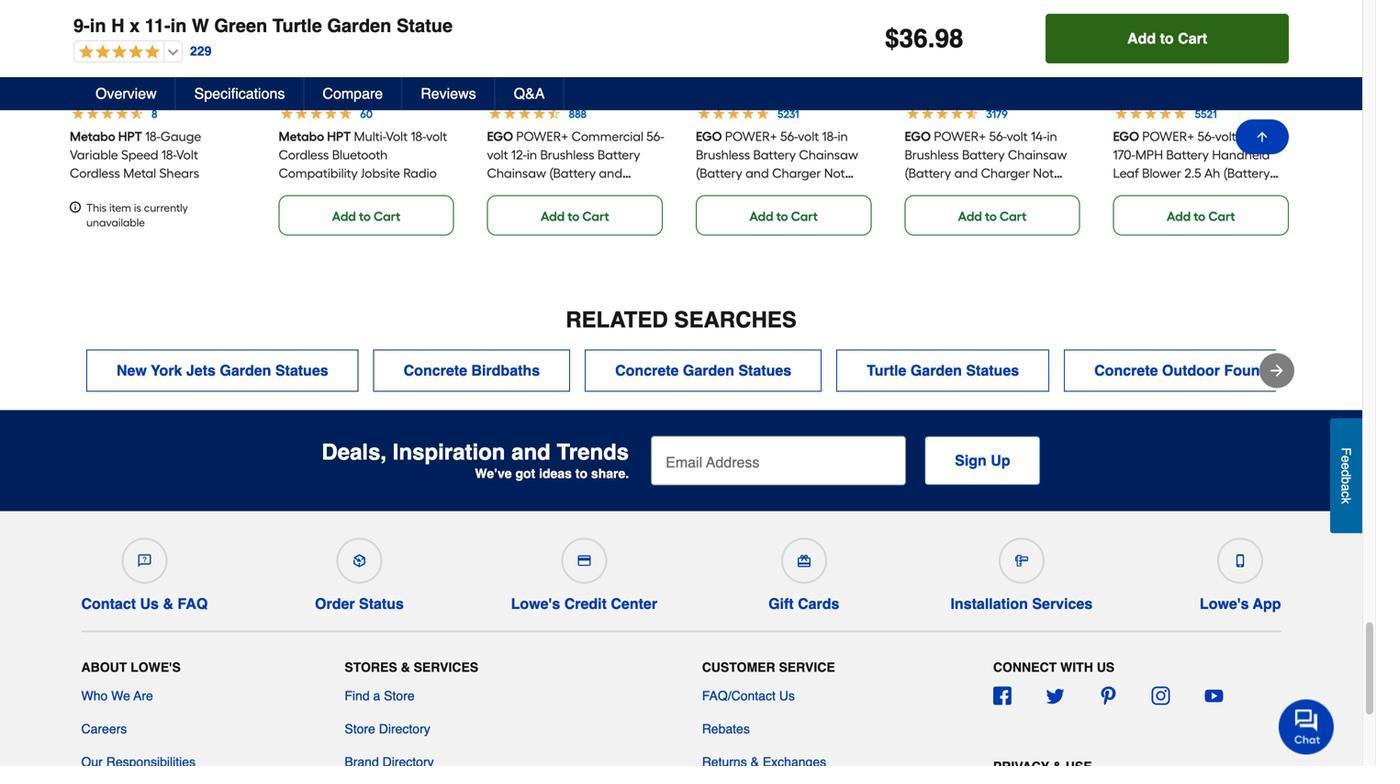 Task type: locate. For each thing, give the bounding box(es) containing it.
add down 2.5
[[1167, 209, 1192, 224]]

2 power+ from the left
[[725, 129, 778, 144]]

reviews
[[421, 85, 476, 102]]

arrow right image
[[1269, 361, 1287, 380]]

to down 2.5
[[1194, 209, 1206, 224]]

3 ego from the left
[[905, 129, 931, 144]]

0 horizontal spatial cordless
[[70, 165, 120, 181]]

f
[[1340, 447, 1354, 455]]

1 included) from the left
[[563, 184, 618, 199]]

1 horizontal spatial metabo
[[279, 129, 324, 144]]

power+ down $ 279 .00
[[725, 129, 778, 144]]

trends
[[557, 440, 629, 465]]

1 vertical spatial a
[[373, 688, 381, 703]]

1 vertical spatial us
[[780, 688, 795, 703]]

volt inside power+ 56-volt 615-cfm 170-mph battery handheld leaf blower 2.5 ah (battery and charger included)
[[1216, 129, 1237, 144]]

to down the power+ 56-volt 14-in brushless battery chainsaw (battery and charger not included)
[[986, 209, 997, 224]]

metabo hpt inside 199 list item
[[70, 129, 142, 144]]

0 horizontal spatial volt
[[176, 147, 198, 163]]

faq/contact us
[[702, 688, 795, 703]]

add to cart up $ 219 .00
[[1128, 30, 1208, 47]]

& left faq
[[163, 595, 174, 612]]

2 horizontal spatial lowe's
[[1200, 595, 1250, 612]]

18- inside multi-volt 18-volt cordless bluetooth compatibility jobsite radio
[[411, 129, 426, 144]]

specifications
[[194, 85, 285, 102]]

add to cart link for 99
[[279, 195, 454, 236]]

ego down 279
[[696, 129, 723, 144]]

1 hpt from the left
[[118, 129, 142, 144]]

d
[[1340, 470, 1354, 477]]

blower
[[1143, 165, 1182, 181]]

services up connect with us
[[1033, 595, 1093, 612]]

3 battery from the left
[[962, 147, 1005, 163]]

2 included) from the left
[[696, 184, 750, 199]]

3 add to cart link from the left
[[696, 195, 872, 236]]

1 metabo from the left
[[70, 129, 115, 144]]

ego up 170-
[[1114, 129, 1140, 144]]

2 56- from the left
[[781, 129, 798, 144]]

$ inside $ 499 .00
[[487, 78, 494, 91]]

brushless for 239
[[905, 147, 959, 163]]

229
[[190, 44, 212, 58]]

add to cart inside 279 "list item"
[[750, 209, 818, 224]]

4 add to cart link from the left
[[905, 195, 1081, 236]]

find
[[345, 688, 370, 703]]

0 horizontal spatial not
[[540, 184, 560, 199]]

56- for 219
[[1198, 129, 1216, 144]]

in
[[90, 15, 106, 36], [170, 15, 187, 36], [838, 129, 848, 144], [1047, 129, 1058, 144], [527, 147, 538, 163]]

status
[[359, 595, 404, 612]]

$ for 99
[[279, 78, 285, 91]]

to for 219 list item
[[1194, 209, 1206, 224]]

faq/contact
[[702, 688, 776, 703]]

cart
[[1179, 30, 1208, 47], [374, 209, 401, 224], [583, 209, 610, 224], [791, 209, 818, 224], [1000, 209, 1027, 224], [1209, 209, 1236, 224]]

us
[[140, 595, 159, 612], [780, 688, 795, 703]]

.00 inside $ 239 .00
[[947, 78, 963, 91]]

cart inside 239 list item
[[1000, 209, 1027, 224]]

0 horizontal spatial statues
[[275, 362, 328, 379]]

and inside deals, inspiration and trends we've got ideas to share.
[[512, 440, 551, 465]]

99
[[285, 75, 309, 102]]

1 horizontal spatial services
[[1033, 595, 1093, 612]]

stores
[[345, 660, 397, 675]]

cart inside 499 list item
[[583, 209, 610, 224]]

included) inside power+ 56-volt 18-in brushless battery chainsaw (battery and charger not included)
[[696, 184, 750, 199]]

metabo inside 199 list item
[[70, 129, 115, 144]]

ego down 239
[[905, 129, 931, 144]]

(battery inside the power+ 56-volt 14-in brushless battery chainsaw (battery and charger not included)
[[905, 165, 952, 181]]

$ 99 .00
[[279, 75, 325, 102]]

0 vertical spatial services
[[1033, 595, 1093, 612]]

add to cart
[[1128, 30, 1208, 47], [332, 209, 401, 224], [541, 209, 610, 224], [750, 209, 818, 224], [959, 209, 1027, 224], [1167, 209, 1236, 224]]

219 list item
[[1114, 0, 1293, 236]]

(battery down "handheld"
[[1224, 165, 1271, 181]]

up
[[991, 452, 1011, 469]]

services
[[1033, 595, 1093, 612], [414, 660, 479, 675]]

related searches
[[566, 307, 797, 333]]

leaf
[[1114, 165, 1140, 181]]

add inside 279 "list item"
[[750, 209, 774, 224]]

3 .00 from the left
[[530, 78, 546, 91]]

twitter image
[[1047, 687, 1065, 705]]

careers link
[[81, 720, 127, 738]]

12-
[[512, 147, 527, 163]]

ego inside 499 list item
[[487, 129, 514, 144]]

lowe's credit center
[[511, 595, 658, 612]]

power+ inside power+ 56-volt 18-in brushless battery chainsaw (battery and charger not included)
[[725, 129, 778, 144]]

find a store
[[345, 688, 415, 703]]

add to cart inside 219 list item
[[1167, 209, 1236, 224]]

to for 499 list item
[[568, 209, 580, 224]]

customer
[[702, 660, 776, 675]]

stores & services
[[345, 660, 479, 675]]

chainsaw inside the power+ 56-volt 14-in brushless battery chainsaw (battery and charger not included)
[[1008, 147, 1067, 163]]

cart for 99 'list item'
[[374, 209, 401, 224]]

add to cart inside 499 list item
[[541, 209, 610, 224]]

3 included) from the left
[[905, 184, 959, 199]]

1 horizontal spatial us
[[780, 688, 795, 703]]

0 vertical spatial turtle
[[273, 15, 322, 36]]

add down the power+ 56-volt 14-in brushless battery chainsaw (battery and charger not included)
[[959, 209, 983, 224]]

us for contact
[[140, 595, 159, 612]]

$ inside $ 99 .00
[[279, 78, 285, 91]]

power+ for 279
[[725, 129, 778, 144]]

chainsaw for 239
[[1008, 147, 1067, 163]]

4 (battery from the left
[[1224, 165, 1271, 181]]

to down power+ 56-volt 18-in brushless battery chainsaw (battery and charger not included)
[[777, 209, 789, 224]]

add down power+ commercial 56- volt 12-in brushless battery chainsaw (battery and charger not included) in the left of the page
[[541, 209, 565, 224]]

birdbaths
[[472, 362, 540, 379]]

store down the stores & services
[[384, 688, 415, 703]]

installation services
[[951, 595, 1093, 612]]

2 horizontal spatial chainsaw
[[1008, 147, 1067, 163]]

volt inside multi-volt 18-volt cordless bluetooth compatibility jobsite radio
[[386, 129, 408, 144]]

a
[[1340, 484, 1354, 491], [373, 688, 381, 703]]

0 vertical spatial us
[[140, 595, 159, 612]]

add inside 239 list item
[[959, 209, 983, 224]]

specifications button
[[176, 77, 304, 110]]

and down leaf
[[1114, 184, 1137, 199]]

3 statues from the left
[[967, 362, 1020, 379]]

connect
[[994, 660, 1057, 675]]

1 vertical spatial volt
[[176, 147, 198, 163]]

not for 279
[[825, 165, 845, 181]]

battery down $ 239 .00
[[962, 147, 1005, 163]]

0 horizontal spatial concrete
[[404, 362, 468, 379]]

volt for 219
[[1216, 129, 1237, 144]]

1 battery from the left
[[598, 147, 641, 163]]

a right find
[[373, 688, 381, 703]]

to inside 99 'list item'
[[359, 209, 371, 224]]

power+
[[517, 129, 569, 144], [725, 129, 778, 144], [934, 129, 987, 144], [1143, 129, 1195, 144]]

1 (battery from the left
[[550, 165, 596, 181]]

battery inside power+ commercial 56- volt 12-in brushless battery chainsaw (battery and charger not included)
[[598, 147, 641, 163]]

4 ego from the left
[[1114, 129, 1140, 144]]

5 add to cart link from the left
[[1114, 195, 1290, 236]]

3 56- from the left
[[990, 129, 1007, 144]]

metabo hpt up variable
[[70, 129, 142, 144]]

0 vertical spatial a
[[1340, 484, 1354, 491]]

cordless
[[279, 147, 329, 163], [70, 165, 120, 181]]

18-
[[145, 129, 161, 144], [411, 129, 426, 144], [823, 129, 838, 144], [162, 147, 176, 163]]

and down $ 239 .00
[[955, 165, 978, 181]]

hpt inside 199 list item
[[118, 129, 142, 144]]

0 horizontal spatial metabo hpt
[[70, 129, 142, 144]]

3 power+ from the left
[[934, 129, 987, 144]]

included) inside power+ 56-volt 615-cfm 170-mph battery handheld leaf blower 2.5 ah (battery and charger included)
[[1193, 184, 1247, 199]]

power+ for 219
[[1143, 129, 1195, 144]]

hpt up the speed
[[118, 129, 142, 144]]

1 horizontal spatial store
[[384, 688, 415, 703]]

us down customer service
[[780, 688, 795, 703]]

cart inside 279 "list item"
[[791, 209, 818, 224]]

bluetooth
[[332, 147, 388, 163]]

ego
[[487, 129, 514, 144], [696, 129, 723, 144], [905, 129, 931, 144], [1114, 129, 1140, 144]]

share.
[[591, 466, 629, 481]]

& right 'stores' on the left of the page
[[401, 660, 410, 675]]

3 (battery from the left
[[905, 165, 952, 181]]

dimensions image
[[1016, 554, 1029, 567]]

unavailable
[[86, 216, 145, 229]]

hpt for 99
[[327, 129, 351, 144]]

add to cart down the power+ 56-volt 14-in brushless battery chainsaw (battery and charger not included)
[[959, 209, 1027, 224]]

concrete down related
[[616, 362, 679, 379]]

4 battery from the left
[[1167, 147, 1210, 163]]

add to cart inside 239 list item
[[959, 209, 1027, 224]]

not inside power+ commercial 56- volt 12-in brushless battery chainsaw (battery and charger not included)
[[540, 184, 560, 199]]

to inside 279 "list item"
[[777, 209, 789, 224]]

1 vertical spatial services
[[414, 660, 479, 675]]

add down compatibility
[[332, 209, 356, 224]]

199
[[76, 75, 108, 102]]

turtle
[[273, 15, 322, 36], [867, 362, 907, 379]]

battery up 2.5
[[1167, 147, 1210, 163]]

add to cart down jobsite
[[332, 209, 401, 224]]

to down power+ commercial 56- volt 12-in brushless battery chainsaw (battery and charger not included) in the left of the page
[[568, 209, 580, 224]]

brushless down $ 279 .00
[[696, 147, 750, 163]]

pickup image
[[353, 554, 366, 567]]

to down trends
[[576, 466, 588, 481]]

and down the commercial
[[599, 165, 623, 181]]

2 .00 from the left
[[309, 78, 325, 91]]

add to cart link for 239
[[905, 195, 1081, 236]]

ego inside 239 list item
[[905, 129, 931, 144]]

facebook image
[[994, 687, 1012, 705]]

e up d
[[1340, 455, 1354, 462]]

store directory
[[345, 722, 431, 736]]

to inside 239 list item
[[986, 209, 997, 224]]

brushless down the commercial
[[541, 147, 595, 163]]

store down find
[[345, 722, 376, 736]]

1 horizontal spatial volt
[[386, 129, 408, 144]]

contact us & faq link
[[81, 530, 208, 613]]

contact
[[81, 595, 136, 612]]

volt down gauge
[[176, 147, 198, 163]]

chainsaw inside power+ commercial 56- volt 12-in brushless battery chainsaw (battery and charger not included)
[[487, 165, 547, 181]]

$ inside $ 219 .00
[[1114, 78, 1120, 91]]

0 horizontal spatial &
[[163, 595, 174, 612]]

0 vertical spatial cordless
[[279, 147, 329, 163]]

currently
[[144, 201, 188, 215]]

to inside button
[[1161, 30, 1175, 47]]

brushless inside the power+ 56-volt 14-in brushless battery chainsaw (battery and charger not included)
[[905, 147, 959, 163]]

add to cart inside button
[[1128, 30, 1208, 47]]

1 vertical spatial store
[[345, 722, 376, 736]]

sign up
[[955, 452, 1011, 469]]

2 hpt from the left
[[327, 129, 351, 144]]

services up find a store
[[414, 660, 479, 675]]

1 vertical spatial turtle
[[867, 362, 907, 379]]

36
[[900, 24, 928, 53]]

metabo hpt
[[70, 129, 142, 144], [279, 129, 351, 144]]

199 list item
[[70, 0, 249, 236]]

power+ down $ 239 .00
[[934, 129, 987, 144]]

4.9 stars image
[[74, 44, 160, 61]]

statues for concrete garden statues
[[739, 362, 792, 379]]

cordless inside multi-volt 18-volt cordless bluetooth compatibility jobsite radio
[[279, 147, 329, 163]]

1 horizontal spatial hpt
[[327, 129, 351, 144]]

1 brushless from the left
[[541, 147, 595, 163]]

2 statues from the left
[[739, 362, 792, 379]]

1 horizontal spatial chainsaw
[[799, 147, 859, 163]]

to inside deals, inspiration and trends we've got ideas to share.
[[576, 466, 588, 481]]

0 horizontal spatial brushless
[[541, 147, 595, 163]]

a up k
[[1340, 484, 1354, 491]]

$ for 36
[[885, 24, 900, 53]]

brushless for 279
[[696, 147, 750, 163]]

18- inside power+ 56-volt 18-in brushless battery chainsaw (battery and charger not included)
[[823, 129, 838, 144]]

cart inside 219 list item
[[1209, 209, 1236, 224]]

2 metabo hpt from the left
[[279, 129, 351, 144]]

add inside add to cart button
[[1128, 30, 1157, 47]]

0 vertical spatial store
[[384, 688, 415, 703]]

installation services link
[[951, 530, 1093, 613]]

$ for 499
[[487, 78, 494, 91]]

turtle garden statues link
[[837, 350, 1050, 392]]

1 horizontal spatial concrete
[[616, 362, 679, 379]]

new york jets garden statues
[[117, 362, 328, 379]]

0 vertical spatial volt
[[386, 129, 408, 144]]

1 horizontal spatial cordless
[[279, 147, 329, 163]]

in inside the power+ 56-volt 14-in brushless battery chainsaw (battery and charger not included)
[[1047, 129, 1058, 144]]

&
[[163, 595, 174, 612], [401, 660, 410, 675]]

battery down the commercial
[[598, 147, 641, 163]]

cart for 279 "list item"
[[791, 209, 818, 224]]

to down jobsite
[[359, 209, 371, 224]]

4 .00 from the left
[[738, 78, 754, 91]]

metabo up variable
[[70, 129, 115, 144]]

1 statues from the left
[[275, 362, 328, 379]]

concrete left the outdoor
[[1095, 362, 1159, 379]]

hpt inside 99 'list item'
[[327, 129, 351, 144]]

0 horizontal spatial us
[[140, 595, 159, 612]]

cart inside 99 'list item'
[[374, 209, 401, 224]]

$ inside $ 199 .00
[[70, 78, 76, 91]]

56- for 279
[[781, 129, 798, 144]]

brushless inside power+ 56-volt 18-in brushless battery chainsaw (battery and charger not included)
[[696, 147, 750, 163]]

battery down $ 279 .00
[[754, 147, 796, 163]]

battery inside the power+ 56-volt 14-in brushless battery chainsaw (battery and charger not included)
[[962, 147, 1005, 163]]

add inside 219 list item
[[1167, 209, 1192, 224]]

.00 inside $ 199 .00
[[108, 78, 125, 91]]

add to cart down power+ 56-volt 18-in brushless battery chainsaw (battery and charger not included)
[[750, 209, 818, 224]]

to up $ 219 .00
[[1161, 30, 1175, 47]]

power+ for 499
[[517, 129, 569, 144]]

3 brushless from the left
[[905, 147, 959, 163]]

center
[[611, 595, 658, 612]]

volt up jobsite
[[386, 129, 408, 144]]

ego up 12-
[[487, 129, 514, 144]]

and inside power+ 56-volt 615-cfm 170-mph battery handheld leaf blower 2.5 ah (battery and charger included)
[[1114, 184, 1137, 199]]

brushless down $ 239 .00
[[905, 147, 959, 163]]

1 56- from the left
[[647, 129, 665, 144]]

cart inside button
[[1179, 30, 1208, 47]]

hpt up bluetooth
[[327, 129, 351, 144]]

power+ for 239
[[934, 129, 987, 144]]

add to cart down 2.5
[[1167, 209, 1236, 224]]

add to cart link
[[279, 195, 454, 236], [487, 195, 663, 236], [696, 195, 872, 236], [905, 195, 1081, 236], [1114, 195, 1290, 236]]

56- inside power+ 56-volt 615-cfm 170-mph battery handheld leaf blower 2.5 ah (battery and charger included)
[[1198, 129, 1216, 144]]

2 concrete from the left
[[616, 362, 679, 379]]

3 concrete from the left
[[1095, 362, 1159, 379]]

1 vertical spatial &
[[401, 660, 410, 675]]

metabo up compatibility
[[279, 129, 324, 144]]

lowe's left credit
[[511, 595, 561, 612]]

2 battery from the left
[[754, 147, 796, 163]]

2 add to cart link from the left
[[487, 195, 663, 236]]

.00 for 99
[[309, 78, 325, 91]]

volt inside the power+ 56-volt 14-in brushless battery chainsaw (battery and charger not included)
[[1007, 129, 1028, 144]]

(battery down 279
[[696, 165, 743, 181]]

(battery down 239
[[905, 165, 952, 181]]

add to cart down power+ commercial 56- volt 12-in brushless battery chainsaw (battery and charger not included) in the left of the page
[[541, 209, 610, 224]]

4 56- from the left
[[1198, 129, 1216, 144]]

add to cart link inside 219 list item
[[1114, 195, 1290, 236]]

add to cart link inside 99 'list item'
[[279, 195, 454, 236]]

statues for turtle garden statues
[[967, 362, 1020, 379]]

in inside power+ 56-volt 18-in brushless battery chainsaw (battery and charger not included)
[[838, 129, 848, 144]]

metabo hpt for 99
[[279, 129, 351, 144]]

2 horizontal spatial concrete
[[1095, 362, 1159, 379]]

statues
[[275, 362, 328, 379], [739, 362, 792, 379], [967, 362, 1020, 379]]

1 vertical spatial cordless
[[70, 165, 120, 181]]

add to cart for 499 list item
[[541, 209, 610, 224]]

included)
[[563, 184, 618, 199], [696, 184, 750, 199], [905, 184, 959, 199], [1193, 184, 1247, 199]]

.00 for 219
[[1153, 78, 1169, 91]]

2 brushless from the left
[[696, 147, 750, 163]]

add to cart link inside 499 list item
[[487, 195, 663, 236]]

lowe's left app at the right
[[1200, 595, 1250, 612]]

5 .00 from the left
[[947, 78, 963, 91]]

add for 219 list item
[[1167, 209, 1192, 224]]

2 horizontal spatial not
[[1033, 165, 1054, 181]]

1 power+ from the left
[[517, 129, 569, 144]]

4 power+ from the left
[[1143, 129, 1195, 144]]

$ 499 .00
[[487, 75, 546, 102]]

metabo hpt up compatibility
[[279, 129, 351, 144]]

add for 239 list item at the top of page
[[959, 209, 983, 224]]

1 horizontal spatial a
[[1340, 484, 1354, 491]]

gift cards link
[[765, 530, 844, 613]]

170-
[[1114, 147, 1136, 163]]

1 ego from the left
[[487, 129, 514, 144]]

ego inside 279 "list item"
[[696, 129, 723, 144]]

add to cart link inside 239 list item
[[905, 195, 1081, 236]]

lowe's app link
[[1200, 530, 1282, 613]]

2 horizontal spatial brushless
[[905, 147, 959, 163]]

1 horizontal spatial statues
[[739, 362, 792, 379]]

power+ inside the power+ 56-volt 14-in brushless battery chainsaw (battery and charger not included)
[[934, 129, 987, 144]]

concrete left birdbaths
[[404, 362, 468, 379]]

.00 inside $ 99 .00
[[309, 78, 325, 91]]

1 horizontal spatial metabo hpt
[[279, 129, 351, 144]]

us right contact
[[140, 595, 159, 612]]

power+ 56-volt 14-in brushless battery chainsaw (battery and charger not included)
[[905, 129, 1067, 199]]

included) inside power+ commercial 56- volt 12-in brushless battery chainsaw (battery and charger not included)
[[563, 184, 618, 199]]

add to cart for 279 "list item"
[[750, 209, 818, 224]]

4 included) from the left
[[1193, 184, 1247, 199]]

lowe's for lowe's credit center
[[511, 595, 561, 612]]

us for faq/contact
[[780, 688, 795, 703]]

volt for 279
[[798, 129, 819, 144]]

metabo hpt inside 99 'list item'
[[279, 129, 351, 144]]

not inside power+ 56-volt 18-in brushless battery chainsaw (battery and charger not included)
[[825, 165, 845, 181]]

0 horizontal spatial metabo
[[70, 129, 115, 144]]

1 concrete from the left
[[404, 362, 468, 379]]

.00 inside $ 219 .00
[[1153, 78, 1169, 91]]

power+ up 12-
[[517, 129, 569, 144]]

add down power+ 56-volt 18-in brushless battery chainsaw (battery and charger not included)
[[750, 209, 774, 224]]

0 horizontal spatial hpt
[[118, 129, 142, 144]]

to
[[1161, 30, 1175, 47], [359, 209, 371, 224], [568, 209, 580, 224], [777, 209, 789, 224], [986, 209, 997, 224], [1194, 209, 1206, 224], [576, 466, 588, 481]]

brushless inside power+ commercial 56- volt 12-in brushless battery chainsaw (battery and charger not included)
[[541, 147, 595, 163]]

charger inside power+ commercial 56- volt 12-in brushless battery chainsaw (battery and charger not included)
[[487, 184, 536, 199]]

add up $ 219 .00
[[1128, 30, 1157, 47]]

e up b
[[1340, 462, 1354, 470]]

56- inside the power+ 56-volt 14-in brushless battery chainsaw (battery and charger not included)
[[990, 129, 1007, 144]]

2 ego from the left
[[696, 129, 723, 144]]

1 horizontal spatial &
[[401, 660, 410, 675]]

and down $ 279 .00
[[746, 165, 769, 181]]

metabo inside 99 'list item'
[[279, 129, 324, 144]]

volt inside 18-gauge variable speed 18-volt cordless metal shears
[[176, 147, 198, 163]]

mobile image
[[1235, 554, 1248, 567]]

cordless up compatibility
[[279, 147, 329, 163]]

cordless down variable
[[70, 165, 120, 181]]

2 metabo from the left
[[279, 129, 324, 144]]

1 metabo hpt from the left
[[70, 129, 142, 144]]

and up got
[[512, 440, 551, 465]]

lowe's up are
[[131, 660, 181, 675]]

to inside 499 list item
[[568, 209, 580, 224]]

98
[[936, 24, 964, 53]]

6 .00 from the left
[[1153, 78, 1169, 91]]

metabo for 199
[[70, 129, 115, 144]]

ego inside 219 list item
[[1114, 129, 1140, 144]]

e
[[1340, 455, 1354, 462], [1340, 462, 1354, 470]]

and inside power+ commercial 56- volt 12-in brushless battery chainsaw (battery and charger not included)
[[599, 165, 623, 181]]

volt inside power+ 56-volt 18-in brushless battery chainsaw (battery and charger not included)
[[798, 129, 819, 144]]

credit
[[565, 595, 607, 612]]

2 (battery from the left
[[696, 165, 743, 181]]

battery
[[598, 147, 641, 163], [754, 147, 796, 163], [962, 147, 1005, 163], [1167, 147, 1210, 163]]

$
[[885, 24, 900, 53], [70, 78, 76, 91], [279, 78, 285, 91], [487, 78, 494, 91], [696, 78, 703, 91], [905, 78, 911, 91], [1114, 78, 1120, 91]]

add to cart inside 99 'list item'
[[332, 209, 401, 224]]

to for 239 list item at the top of page
[[986, 209, 997, 224]]

2 horizontal spatial statues
[[967, 362, 1020, 379]]

1 horizontal spatial brushless
[[696, 147, 750, 163]]

sign up form
[[651, 436, 1041, 485]]

.00 for 239
[[947, 78, 963, 91]]

1 horizontal spatial lowe's
[[511, 595, 561, 612]]

not inside the power+ 56-volt 14-in brushless battery chainsaw (battery and charger not included)
[[1033, 165, 1054, 181]]

add inside 99 'list item'
[[332, 209, 356, 224]]

56- inside power+ commercial 56- volt 12-in brushless battery chainsaw (battery and charger not included)
[[647, 129, 665, 144]]

56- inside power+ 56-volt 18-in brushless battery chainsaw (battery and charger not included)
[[781, 129, 798, 144]]

power+ up mph
[[1143, 129, 1195, 144]]

power+ inside power+ 56-volt 615-cfm 170-mph battery handheld leaf blower 2.5 ah (battery and charger included)
[[1143, 129, 1195, 144]]

1 horizontal spatial not
[[825, 165, 845, 181]]

0 vertical spatial &
[[163, 595, 174, 612]]

$ inside $ 279 .00
[[696, 78, 703, 91]]

arrow up image
[[1256, 130, 1270, 144]]

1 .00 from the left
[[108, 78, 125, 91]]

1 add to cart link from the left
[[279, 195, 454, 236]]

cart for 239 list item at the top of page
[[1000, 209, 1027, 224]]

0 horizontal spatial chainsaw
[[487, 165, 547, 181]]

.00 for 199
[[108, 78, 125, 91]]

volt for 239
[[1007, 129, 1028, 144]]

got
[[516, 466, 536, 481]]

$ inside $ 239 .00
[[905, 78, 911, 91]]

(battery down the commercial
[[550, 165, 596, 181]]

.00 inside $ 279 .00
[[738, 78, 754, 91]]

0 horizontal spatial store
[[345, 722, 376, 736]]



Task type: vqa. For each thing, say whether or not it's contained in the screenshot.


Task type: describe. For each thing, give the bounding box(es) containing it.
18-gauge variable speed 18-volt cordless metal shears
[[70, 129, 201, 181]]

green
[[214, 15, 267, 36]]

charger inside power+ 56-volt 18-in brushless battery chainsaw (battery and charger not included)
[[773, 165, 822, 181]]

who we are link
[[81, 687, 153, 705]]

ego for 499
[[487, 129, 514, 144]]

$ 239 .00
[[905, 75, 963, 102]]

lowe's app
[[1200, 595, 1282, 612]]

power+ commercial 56- volt 12-in brushless battery chainsaw (battery and charger not included)
[[487, 129, 665, 199]]

related
[[566, 307, 668, 333]]

to for 279 "list item"
[[777, 209, 789, 224]]

searches
[[675, 307, 797, 333]]

add to cart for 99 'list item'
[[332, 209, 401, 224]]

app
[[1254, 595, 1282, 612]]

(battery inside power+ 56-volt 18-in brushless battery chainsaw (battery and charger not included)
[[696, 165, 743, 181]]

$ for 199
[[70, 78, 76, 91]]

service
[[779, 660, 836, 675]]

us
[[1097, 660, 1115, 675]]

overview
[[96, 85, 157, 102]]

concrete for concrete birdbaths
[[404, 362, 468, 379]]

add to cart for 219 list item
[[1167, 209, 1236, 224]]

Email Address email field
[[651, 436, 907, 485]]

lowe's credit center link
[[511, 530, 658, 613]]

x
[[130, 15, 140, 36]]

and inside the power+ 56-volt 14-in brushless battery chainsaw (battery and charger not included)
[[955, 165, 978, 181]]

cart for 499 list item
[[583, 209, 610, 224]]

concrete birdbaths link
[[374, 350, 570, 392]]

f e e d b a c k button
[[1331, 418, 1363, 533]]

customer care image
[[138, 554, 151, 567]]

mph
[[1136, 147, 1164, 163]]

credit card image
[[578, 554, 591, 567]]

concrete garden statues
[[616, 362, 792, 379]]

$ for 239
[[905, 78, 911, 91]]

faq/contact us link
[[702, 687, 795, 705]]

cart for 219 list item
[[1209, 209, 1236, 224]]

handheld
[[1213, 147, 1271, 163]]

11-
[[145, 15, 170, 36]]

9-in h x 11-in w green turtle garden statue
[[73, 15, 453, 36]]

with
[[1061, 660, 1094, 675]]

metabo for 99
[[279, 129, 324, 144]]

f e e d b a c k
[[1340, 447, 1354, 504]]

reviews button
[[403, 77, 496, 110]]

and inside power+ 56-volt 18-in brushless battery chainsaw (battery and charger not included)
[[746, 165, 769, 181]]

installation
[[951, 595, 1029, 612]]

metal
[[123, 165, 156, 181]]

gift
[[769, 595, 794, 612]]

compare
[[323, 85, 383, 102]]

multi-volt 18-volt cordless bluetooth compatibility jobsite radio
[[279, 129, 447, 181]]

order status link
[[315, 530, 404, 613]]

lowe's for lowe's app
[[1200, 595, 1250, 612]]

$ 199 .00
[[70, 75, 125, 102]]

0 horizontal spatial services
[[414, 660, 479, 675]]

ego for 239
[[905, 129, 931, 144]]

in inside power+ commercial 56- volt 12-in brushless battery chainsaw (battery and charger not included)
[[527, 147, 538, 163]]

c
[[1340, 491, 1354, 497]]

included) inside the power+ 56-volt 14-in brushless battery chainsaw (battery and charger not included)
[[905, 184, 959, 199]]

volt inside power+ commercial 56- volt 12-in brushless battery chainsaw (battery and charger not included)
[[487, 147, 509, 163]]

.
[[928, 24, 936, 53]]

volt inside multi-volt 18-volt cordless bluetooth compatibility jobsite radio
[[426, 129, 447, 144]]

0 horizontal spatial a
[[373, 688, 381, 703]]

not for 239
[[1033, 165, 1054, 181]]

$ for 279
[[696, 78, 703, 91]]

battery inside power+ 56-volt 18-in brushless battery chainsaw (battery and charger not included)
[[754, 147, 796, 163]]

outdoor
[[1163, 362, 1221, 379]]

q&a
[[514, 85, 545, 102]]

compare button
[[304, 77, 403, 110]]

power+ 56-volt 18-in brushless battery chainsaw (battery and charger not included)
[[696, 129, 859, 199]]

sign up button
[[925, 436, 1041, 485]]

compatibility
[[279, 165, 358, 181]]

cfm
[[1262, 129, 1289, 144]]

this
[[86, 201, 107, 215]]

(battery inside power+ 56-volt 615-cfm 170-mph battery handheld leaf blower 2.5 ah (battery and charger included)
[[1224, 165, 1271, 181]]

99 list item
[[279, 0, 458, 236]]

9-
[[73, 15, 90, 36]]

0 horizontal spatial turtle
[[273, 15, 322, 36]]

$ 36 . 98
[[885, 24, 964, 53]]

219
[[1120, 75, 1153, 102]]

add for 99 'list item'
[[332, 209, 356, 224]]

order status
[[315, 595, 404, 612]]

ideas
[[539, 466, 572, 481]]

b
[[1340, 477, 1354, 484]]

0 horizontal spatial lowe's
[[131, 660, 181, 675]]

store directory link
[[345, 720, 431, 738]]

(battery inside power+ commercial 56- volt 12-in brushless battery chainsaw (battery and charger not included)
[[550, 165, 596, 181]]

radio
[[403, 165, 437, 181]]

1 horizontal spatial turtle
[[867, 362, 907, 379]]

concrete outdoor fountains link
[[1065, 350, 1325, 392]]

615-
[[1240, 129, 1262, 144]]

about lowe's
[[81, 660, 181, 675]]

.00 for 499
[[530, 78, 546, 91]]

metabo hpt for 199
[[70, 129, 142, 144]]

speed
[[121, 147, 158, 163]]

chainsaw for 279
[[799, 147, 859, 163]]

commercial
[[572, 129, 644, 144]]

find a store link
[[345, 687, 415, 705]]

concrete for concrete outdoor fountains
[[1095, 362, 1159, 379]]

add to cart for 239 list item at the top of page
[[959, 209, 1027, 224]]

239
[[911, 75, 947, 102]]

we've
[[475, 466, 512, 481]]

charger inside power+ 56-volt 615-cfm 170-mph battery handheld leaf blower 2.5 ah (battery and charger included)
[[1140, 184, 1189, 199]]

pinterest image
[[1100, 687, 1118, 705]]

charger inside the power+ 56-volt 14-in brushless battery chainsaw (battery and charger not included)
[[981, 165, 1030, 181]]

add to cart button
[[1046, 14, 1290, 63]]

499
[[494, 75, 530, 102]]

cordless inside 18-gauge variable speed 18-volt cordless metal shears
[[70, 165, 120, 181]]

item
[[109, 201, 131, 215]]

power+ 56-volt 615-cfm 170-mph battery handheld leaf blower 2.5 ah (battery and charger included)
[[1114, 129, 1289, 199]]

$ for 219
[[1114, 78, 1120, 91]]

hpt for 199
[[118, 129, 142, 144]]

gift card image
[[798, 554, 811, 567]]

q&a button
[[496, 77, 564, 110]]

499 list item
[[487, 0, 667, 236]]

279 list item
[[696, 0, 876, 236]]

concrete for concrete garden statues
[[616, 362, 679, 379]]

new
[[117, 362, 147, 379]]

k
[[1340, 497, 1354, 504]]

chat invite button image
[[1280, 699, 1336, 755]]

battery inside power+ 56-volt 615-cfm 170-mph battery handheld leaf blower 2.5 ah (battery and charger included)
[[1167, 147, 1210, 163]]

239 list item
[[905, 0, 1084, 236]]

concrete garden statues link
[[585, 350, 822, 392]]

new york jets garden statues link
[[86, 350, 359, 392]]

add to cart link for 219
[[1114, 195, 1290, 236]]

this item is currently unavailable
[[86, 201, 188, 229]]

who
[[81, 688, 108, 703]]

services inside installation services link
[[1033, 595, 1093, 612]]

inspiration
[[393, 440, 506, 465]]

2 e from the top
[[1340, 462, 1354, 470]]

add for 279 "list item"
[[750, 209, 774, 224]]

youtube image
[[1205, 687, 1224, 705]]

shears
[[159, 165, 199, 181]]

56- for 239
[[990, 129, 1007, 144]]

to for 99 'list item'
[[359, 209, 371, 224]]

order
[[315, 595, 355, 612]]

ego for 279
[[696, 129, 723, 144]]

jets
[[186, 362, 216, 379]]

concrete birdbaths
[[404, 362, 540, 379]]

ego for 219
[[1114, 129, 1140, 144]]

$ 219 .00
[[1114, 75, 1169, 102]]

who we are
[[81, 688, 153, 703]]

customer service
[[702, 660, 836, 675]]

ah
[[1205, 165, 1221, 181]]

a inside button
[[1340, 484, 1354, 491]]

instagram image
[[1153, 687, 1171, 705]]

add for 499 list item
[[541, 209, 565, 224]]

1 e from the top
[[1340, 455, 1354, 462]]

.00 for 279
[[738, 78, 754, 91]]

279
[[703, 75, 738, 102]]

faq
[[178, 595, 208, 612]]

multi-
[[354, 129, 386, 144]]

add to cart link inside 279 "list item"
[[696, 195, 872, 236]]

rebates
[[702, 722, 750, 736]]



